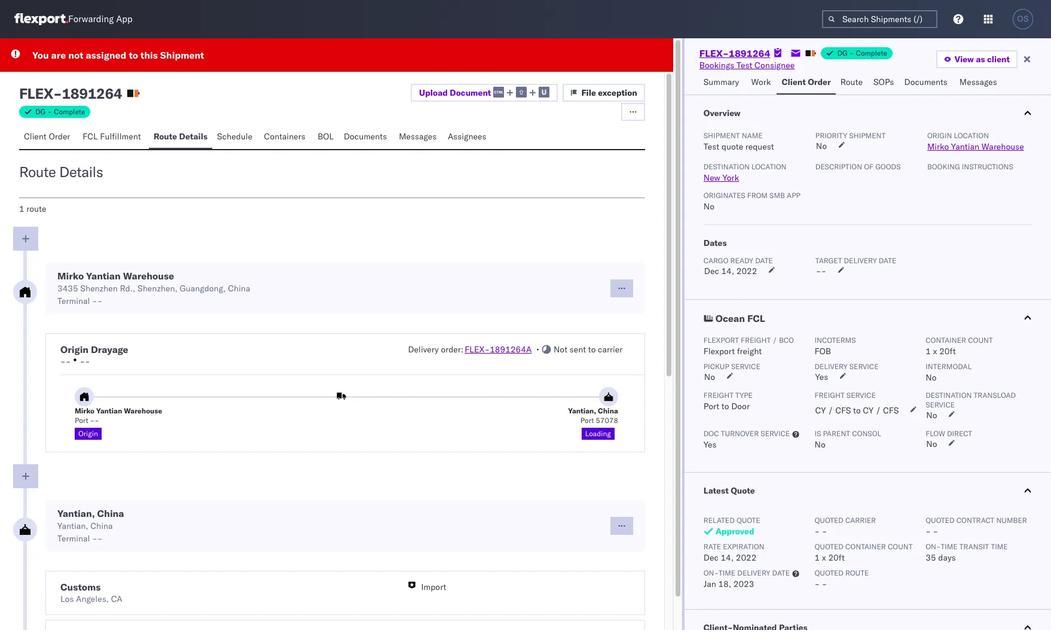 Task type: locate. For each thing, give the bounding box(es) containing it.
sent
[[570, 344, 586, 355]]

-- for target
[[817, 266, 827, 276]]

yes down doc at the bottom right of page
[[704, 439, 717, 450]]

0 horizontal spatial destination
[[704, 162, 750, 171]]

20ft
[[940, 346, 957, 357], [829, 552, 845, 563]]

2 cy from the left
[[864, 405, 874, 416]]

incoterms
[[815, 336, 857, 345]]

work
[[752, 77, 771, 87]]

flex-1891264
[[700, 47, 771, 59]]

route up 1 route on the top of the page
[[19, 163, 56, 181]]

dg down flex
[[35, 107, 46, 116]]

1 cy from the left
[[816, 405, 826, 416]]

2 vertical spatial warehouse
[[124, 406, 162, 415]]

0 vertical spatial complete
[[856, 48, 888, 57]]

upload
[[419, 87, 448, 98]]

route details left schedule
[[154, 131, 208, 142]]

no down is
[[815, 439, 826, 450]]

2 flexport from the top
[[704, 346, 735, 357]]

messages
[[960, 77, 998, 87], [399, 131, 437, 142]]

route
[[841, 77, 863, 87], [154, 131, 177, 142], [19, 163, 56, 181]]

name
[[742, 131, 763, 140]]

destination up "york"
[[704, 162, 750, 171]]

1 vertical spatial terminal
[[57, 533, 90, 544]]

to left door on the right of page
[[722, 401, 730, 412]]

/
[[773, 336, 778, 345], [829, 405, 834, 416], [876, 405, 882, 416]]

delivery left order:
[[408, 344, 439, 355]]

2 horizontal spatial 1
[[926, 346, 932, 357]]

quoted up quoted container count 1 x 20ft
[[815, 516, 844, 525]]

0 vertical spatial details
[[179, 131, 208, 142]]

0 horizontal spatial documents
[[344, 131, 387, 142]]

quoted down quoted container count 1 x 20ft
[[815, 568, 844, 577]]

messages down "upload" on the left top of page
[[399, 131, 437, 142]]

flex- for 1891264a
[[465, 344, 490, 355]]

delivery up 2023
[[738, 568, 771, 577]]

service
[[732, 362, 761, 371], [850, 362, 879, 371], [926, 400, 956, 409], [761, 429, 791, 438]]

documents button
[[900, 71, 955, 95], [339, 126, 394, 149]]

mirko inside "mirko yantian warehouse port -- origin"
[[75, 406, 95, 415]]

summary
[[704, 77, 740, 87]]

shenzhen,
[[138, 283, 178, 294]]

1891264a
[[490, 344, 532, 355]]

flex- up bookings
[[700, 47, 729, 59]]

1 freight from the left
[[704, 391, 734, 400]]

cy down service
[[864, 405, 874, 416]]

1 terminal from the top
[[57, 296, 90, 306]]

0 horizontal spatial route
[[19, 163, 56, 181]]

on- up 35
[[926, 542, 941, 551]]

freight up door on the right of page
[[704, 391, 734, 400]]

route left sops
[[841, 77, 863, 87]]

destination inside destination transload service
[[926, 391, 973, 400]]

complete down flex - 1891264
[[54, 107, 85, 116]]

route details up 1 route on the top of the page
[[19, 163, 103, 181]]

0 vertical spatial fcl
[[83, 131, 98, 142]]

quoted route - -
[[815, 568, 870, 589]]

2 vertical spatial 1
[[815, 552, 820, 563]]

route details inside 'button'
[[154, 131, 208, 142]]

0 vertical spatial warehouse
[[982, 141, 1025, 152]]

cy up is
[[816, 405, 826, 416]]

freight up cy / cfs to cy / cfs
[[815, 391, 845, 400]]

time for on-time delivery date
[[719, 568, 736, 577]]

1 horizontal spatial details
[[179, 131, 208, 142]]

customs
[[60, 581, 101, 593]]

/ inside flexport freight / bco flexport freight
[[773, 336, 778, 345]]

details down fcl fulfillment
[[59, 163, 103, 181]]

1 vertical spatial dg
[[35, 107, 46, 116]]

2 vertical spatial origin
[[78, 429, 98, 438]]

cargo
[[704, 256, 729, 265]]

no
[[817, 141, 828, 151], [704, 201, 715, 212], [705, 372, 716, 382], [926, 372, 937, 383], [927, 410, 938, 421], [927, 439, 938, 449], [815, 439, 826, 450]]

yantian inside "mirko yantian warehouse port -- origin"
[[96, 406, 122, 415]]

no down originates
[[704, 201, 715, 212]]

0 horizontal spatial documents button
[[339, 126, 394, 149]]

1 vertical spatial x
[[823, 552, 827, 563]]

messages button down as
[[955, 71, 1004, 95]]

yantian, china yantian, china terminal --
[[57, 507, 124, 544]]

carrier
[[598, 344, 623, 355], [846, 516, 877, 525]]

no down the intermodal
[[926, 372, 937, 383]]

yantian, inside "yantian, china port 57078 loading"
[[569, 406, 597, 415]]

freight for freight type port to door
[[704, 391, 734, 400]]

0 vertical spatial messages button
[[955, 71, 1004, 95]]

2 vertical spatial yantian
[[96, 406, 122, 415]]

flexport
[[704, 336, 739, 345], [704, 346, 735, 357]]

location up mirko yantian warehouse link
[[955, 131, 990, 140]]

0 vertical spatial on-
[[926, 542, 941, 551]]

0 vertical spatial destination
[[704, 162, 750, 171]]

1 vertical spatial documents
[[344, 131, 387, 142]]

flexport up pickup
[[704, 346, 735, 357]]

1 vertical spatial yantian
[[86, 270, 121, 282]]

description
[[816, 162, 863, 171]]

yantian for mirko yantian warehouse 3435 shenzhen rd., shenzhen, guangdong, china terminal --
[[86, 270, 121, 282]]

2 vertical spatial route
[[19, 163, 56, 181]]

shipment right this
[[160, 49, 204, 61]]

0 vertical spatial x
[[934, 346, 938, 357]]

0 vertical spatial dg - complete
[[838, 48, 888, 57]]

1 horizontal spatial port
[[581, 416, 594, 425]]

route inside quoted route - -
[[846, 568, 870, 577]]

0 vertical spatial quote
[[722, 141, 744, 152]]

file exception button
[[563, 84, 645, 102], [563, 84, 645, 102]]

0 horizontal spatial details
[[59, 163, 103, 181]]

0 horizontal spatial test
[[704, 141, 720, 152]]

test down the flex-1891264
[[737, 60, 753, 71]]

app inside originates from smb app no
[[787, 191, 801, 200]]

no down flow
[[927, 439, 938, 449]]

messages button down "upload" on the left top of page
[[394, 126, 443, 149]]

priority shipment
[[816, 131, 886, 140]]

client order button
[[778, 71, 836, 95], [19, 126, 78, 149]]

fcl fulfillment button
[[78, 126, 149, 149]]

documents right sops button
[[905, 77, 948, 87]]

1 vertical spatial details
[[59, 163, 103, 181]]

quote up approved
[[737, 516, 761, 525]]

complete up sops
[[856, 48, 888, 57]]

quoted inside quoted container count 1 x 20ft
[[815, 542, 844, 551]]

related quote
[[704, 516, 761, 525]]

1 vertical spatial origin
[[60, 343, 89, 355]]

incoterms fob
[[815, 336, 857, 357]]

client order button down flex
[[19, 126, 78, 149]]

ca
[[111, 594, 122, 604]]

client
[[782, 77, 806, 87], [24, 131, 47, 142]]

port inside "yantian, china port 57078 loading"
[[581, 416, 594, 425]]

dg up the route button
[[838, 48, 848, 57]]

0 horizontal spatial time
[[719, 568, 736, 577]]

1 vertical spatial shipment
[[704, 131, 741, 140]]

3435
[[57, 283, 78, 294]]

route inside 'button'
[[154, 131, 177, 142]]

china inside mirko yantian warehouse 3435 shenzhen rd., shenzhen, guangdong, china terminal --
[[228, 283, 250, 294]]

shipment down "overview" at the right of page
[[704, 131, 741, 140]]

no up flow
[[927, 410, 938, 421]]

quote
[[722, 141, 744, 152], [737, 516, 761, 525]]

to
[[129, 49, 138, 61], [589, 344, 596, 355], [722, 401, 730, 412], [854, 405, 861, 416]]

origin for origin location mirko yantian warehouse
[[928, 131, 953, 140]]

2022 inside the quoted contract number - - rate expiration dec 14, 2022
[[736, 552, 757, 563]]

test up new
[[704, 141, 720, 152]]

14, inside the quoted contract number - - rate expiration dec 14, 2022
[[721, 552, 734, 563]]

time up the days
[[941, 542, 958, 551]]

destination inside destination location new york
[[704, 162, 750, 171]]

14, down cargo ready date
[[722, 266, 735, 276]]

quote
[[731, 485, 755, 496]]

freight
[[741, 336, 771, 345], [738, 346, 762, 357]]

1 flexport from the top
[[704, 336, 739, 345]]

terminal up customs
[[57, 533, 90, 544]]

dec down cargo
[[705, 266, 720, 276]]

order down flex - 1891264
[[49, 131, 70, 142]]

messages for the top 'messages' button
[[960, 77, 998, 87]]

goods
[[876, 162, 901, 171]]

delivery down fob
[[815, 362, 848, 371]]

0 vertical spatial documents
[[905, 77, 948, 87]]

yes
[[816, 372, 829, 382], [704, 439, 717, 450]]

1 horizontal spatial client
[[782, 77, 806, 87]]

1 horizontal spatial fcl
[[748, 312, 766, 324]]

time right transit
[[992, 542, 1009, 551]]

1 horizontal spatial 20ft
[[940, 346, 957, 357]]

0 horizontal spatial messages button
[[394, 126, 443, 149]]

0 vertical spatial 14,
[[722, 266, 735, 276]]

documents
[[905, 77, 948, 87], [344, 131, 387, 142]]

no inside 'is parent consol no'
[[815, 439, 826, 450]]

bol
[[318, 131, 334, 142]]

messages button
[[955, 71, 1004, 95], [394, 126, 443, 149]]

1 vertical spatial mirko
[[57, 270, 84, 282]]

yantian inside mirko yantian warehouse 3435 shenzhen rd., shenzhen, guangdong, china terminal --
[[86, 270, 121, 282]]

0 vertical spatial carrier
[[598, 344, 623, 355]]

1891264 down assigned
[[62, 84, 122, 102]]

0 horizontal spatial client order
[[24, 131, 70, 142]]

1 inside container count 1 x 20ft
[[926, 346, 932, 357]]

on- inside on-time transit time 35 days
[[926, 542, 941, 551]]

1891264
[[729, 47, 771, 59], [62, 84, 122, 102]]

client order down consignee
[[782, 77, 832, 87]]

2 vertical spatial mirko
[[75, 406, 95, 415]]

forwarding app link
[[14, 13, 133, 25]]

mirko inside mirko yantian warehouse 3435 shenzhen rd., shenzhen, guangdong, china terminal --
[[57, 270, 84, 282]]

is parent consol no
[[815, 429, 882, 450]]

warehouse inside "mirko yantian warehouse port -- origin"
[[124, 406, 162, 415]]

sops
[[874, 77, 895, 87]]

quoted down quoted carrier - -
[[815, 542, 844, 551]]

0 vertical spatial yes
[[816, 372, 829, 382]]

assignees
[[448, 131, 487, 142]]

date for --
[[879, 256, 897, 265]]

flexport down ocean at the right of page
[[704, 336, 739, 345]]

1 horizontal spatial dg
[[838, 48, 848, 57]]

origin inside origin location mirko yantian warehouse
[[928, 131, 953, 140]]

0 vertical spatial route
[[27, 203, 46, 214]]

quote inside shipment name test quote request
[[722, 141, 744, 152]]

mirko for mirko yantian warehouse 3435 shenzhen rd., shenzhen, guangdong, china terminal --
[[57, 270, 84, 282]]

warehouse inside mirko yantian warehouse 3435 shenzhen rd., shenzhen, guangdong, china terminal --
[[123, 270, 174, 282]]

yes down fob
[[816, 372, 829, 382]]

app right forwarding
[[116, 13, 133, 25]]

freight down ocean fcl
[[741, 336, 771, 345]]

china
[[228, 283, 250, 294], [598, 406, 619, 415], [97, 507, 124, 519], [90, 521, 113, 531]]

0 vertical spatial origin
[[928, 131, 953, 140]]

client order down flex
[[24, 131, 70, 142]]

2022 down ready at top right
[[737, 266, 758, 276]]

x inside quoted container count 1 x 20ft
[[823, 552, 827, 563]]

port for door
[[704, 401, 720, 412]]

1 vertical spatial route
[[154, 131, 177, 142]]

0 vertical spatial 1891264
[[729, 47, 771, 59]]

documents button right sops
[[900, 71, 955, 95]]

1 horizontal spatial location
[[955, 131, 990, 140]]

1 vertical spatial carrier
[[846, 516, 877, 525]]

this
[[141, 49, 158, 61]]

1 vertical spatial yantian,
[[57, 507, 95, 519]]

1 vertical spatial route details
[[19, 163, 103, 181]]

freight up pickup service
[[738, 346, 762, 357]]

1 horizontal spatial --
[[80, 356, 90, 367]]

client
[[988, 54, 1011, 65]]

on- up jan
[[704, 568, 719, 577]]

doc turnover service
[[704, 429, 791, 438]]

consignee
[[755, 60, 795, 71]]

count right container
[[888, 542, 913, 551]]

warehouse inside origin location mirko yantian warehouse
[[982, 141, 1025, 152]]

x down the container
[[934, 346, 938, 357]]

app right smb
[[787, 191, 801, 200]]

20ft down the container
[[940, 346, 957, 357]]

0 horizontal spatial app
[[116, 13, 133, 25]]

transload
[[974, 391, 1017, 400]]

shipment inside shipment name test quote request
[[704, 131, 741, 140]]

location down request
[[752, 162, 787, 171]]

1 vertical spatial dec
[[704, 552, 719, 563]]

china inside "yantian, china port 57078 loading"
[[598, 406, 619, 415]]

1 vertical spatial on-
[[704, 568, 719, 577]]

container count 1 x 20ft
[[926, 336, 994, 357]]

quoted for quoted container count 1 x 20ft
[[815, 542, 844, 551]]

0 vertical spatial route details
[[154, 131, 208, 142]]

1 vertical spatial destination
[[926, 391, 973, 400]]

1 vertical spatial freight
[[738, 346, 762, 357]]

fcl right ocean at the right of page
[[748, 312, 766, 324]]

documents right bol button
[[344, 131, 387, 142]]

quoted left the contract
[[926, 516, 955, 525]]

client down consignee
[[782, 77, 806, 87]]

1 vertical spatial delivery
[[738, 568, 771, 577]]

cargo ready date
[[704, 256, 773, 265]]

0 vertical spatial yantian,
[[569, 406, 597, 415]]

1 vertical spatial 2022
[[736, 552, 757, 563]]

1 horizontal spatial delivery
[[815, 362, 848, 371]]

no down pickup
[[705, 372, 716, 382]]

mirko for mirko yantian warehouse port -- origin
[[75, 406, 95, 415]]

1 vertical spatial delivery
[[815, 362, 848, 371]]

quoted for quoted carrier - -
[[815, 516, 844, 525]]

20ft up quoted route - -
[[829, 552, 845, 563]]

on- for on-time transit time 35 days
[[926, 542, 941, 551]]

1 horizontal spatial route
[[154, 131, 177, 142]]

quoted inside the quoted contract number - - rate expiration dec 14, 2022
[[926, 516, 955, 525]]

date for dec 14, 2022
[[756, 256, 773, 265]]

dg - complete up the route button
[[838, 48, 888, 57]]

port for loading
[[581, 416, 594, 425]]

/ down freight service
[[829, 405, 834, 416]]

pickup
[[704, 362, 730, 371]]

1 vertical spatial warehouse
[[123, 270, 174, 282]]

jan
[[704, 579, 717, 589]]

yantian, for yantian, china port 57078 loading
[[569, 406, 597, 415]]

carrier up container
[[846, 516, 877, 525]]

1 vertical spatial messages
[[399, 131, 437, 142]]

0 vertical spatial delivery
[[408, 344, 439, 355]]

carrier right sent
[[598, 344, 623, 355]]

delivery
[[845, 256, 878, 265], [738, 568, 771, 577]]

0 horizontal spatial on-
[[704, 568, 719, 577]]

quoted inside quoted route - -
[[815, 568, 844, 577]]

quoted for quoted route - -
[[815, 568, 844, 577]]

0 horizontal spatial route details
[[19, 163, 103, 181]]

schedule button
[[212, 126, 259, 149]]

bco
[[780, 336, 795, 345]]

2 freight from the left
[[815, 391, 845, 400]]

forwarding
[[68, 13, 114, 25]]

delivery for delivery service
[[815, 362, 848, 371]]

order left the route button
[[808, 77, 832, 87]]

1 vertical spatial dg - complete
[[35, 107, 85, 116]]

on-time delivery date
[[704, 568, 790, 577]]

0 horizontal spatial freight
[[704, 391, 734, 400]]

origin
[[928, 131, 953, 140], [60, 343, 89, 355], [78, 429, 98, 438]]

0 vertical spatial delivery
[[845, 256, 878, 265]]

documents button right "bol" on the left top of page
[[339, 126, 394, 149]]

client down flex
[[24, 131, 47, 142]]

dg - complete down flex - 1891264
[[35, 107, 85, 116]]

2 terminal from the top
[[57, 533, 90, 544]]

1 inside quoted container count 1 x 20ft
[[815, 552, 820, 563]]

count inside quoted container count 1 x 20ft
[[888, 542, 913, 551]]

as
[[977, 54, 986, 65]]

fcl left fulfillment
[[83, 131, 98, 142]]

dec
[[705, 266, 720, 276], [704, 552, 719, 563]]

messages down view as client button
[[960, 77, 998, 87]]

0 vertical spatial flex-
[[700, 47, 729, 59]]

2022 down the expiration
[[736, 552, 757, 563]]

ocean
[[716, 312, 746, 324]]

client order button down consignee
[[778, 71, 836, 95]]

door
[[732, 401, 750, 412]]

1 horizontal spatial app
[[787, 191, 801, 200]]

quote down the name
[[722, 141, 744, 152]]

1 horizontal spatial x
[[934, 346, 938, 357]]

port inside freight type port to door
[[704, 401, 720, 412]]

/ left bco
[[773, 336, 778, 345]]

1 vertical spatial fcl
[[748, 312, 766, 324]]

fcl fulfillment
[[83, 131, 141, 142]]

1891264 up 'bookings test consignee'
[[729, 47, 771, 59]]

0 vertical spatial terminal
[[57, 296, 90, 306]]

0 horizontal spatial flex-
[[465, 344, 490, 355]]

delivery right target
[[845, 256, 878, 265]]

service inside destination transload service
[[926, 400, 956, 409]]

/ down service
[[876, 405, 882, 416]]

quoted inside quoted carrier - -
[[815, 516, 844, 525]]

delivery
[[408, 344, 439, 355], [815, 362, 848, 371]]

assignees button
[[443, 126, 494, 149]]

flex- right order:
[[465, 344, 490, 355]]

carrier inside quoted carrier - -
[[846, 516, 877, 525]]

location inside destination location new york
[[752, 162, 787, 171]]

destination down intermodal no
[[926, 391, 973, 400]]

yantian, for yantian, china yantian, china terminal --
[[57, 507, 95, 519]]

20ft inside quoted container count 1 x 20ft
[[829, 552, 845, 563]]

0 horizontal spatial order
[[49, 131, 70, 142]]

14, down rate
[[721, 552, 734, 563]]

details left schedule
[[179, 131, 208, 142]]

0 horizontal spatial /
[[773, 336, 778, 345]]

os button
[[1010, 5, 1038, 33]]

0 horizontal spatial dg - complete
[[35, 107, 85, 116]]

destination location new york
[[704, 162, 787, 183]]

x up quoted route - -
[[823, 552, 827, 563]]

ocean fcl
[[716, 312, 766, 324]]

dec down rate
[[704, 552, 719, 563]]

upload document
[[419, 87, 491, 98]]

flex- for 1891264
[[700, 47, 729, 59]]

location inside origin location mirko yantian warehouse
[[955, 131, 990, 140]]

service up flow
[[926, 400, 956, 409]]

18,
[[719, 579, 732, 589]]

flexport freight / bco flexport freight
[[704, 336, 795, 357]]

terminal down 3435 on the top left of page
[[57, 296, 90, 306]]

fulfillment
[[100, 131, 141, 142]]

1 vertical spatial 1891264
[[62, 84, 122, 102]]

1 horizontal spatial messages
[[960, 77, 998, 87]]

shipment name test quote request
[[704, 131, 775, 152]]

freight inside freight type port to door
[[704, 391, 734, 400]]

1 vertical spatial 14,
[[721, 552, 734, 563]]

-- for origin
[[60, 356, 71, 367]]



Task type: vqa. For each thing, say whether or not it's contained in the screenshot.
2023, for 2:46
no



Task type: describe. For each thing, give the bounding box(es) containing it.
flex - 1891264
[[19, 84, 122, 102]]

forwarding app
[[68, 13, 133, 25]]

smb
[[770, 191, 786, 200]]

time for on-time transit time 35 days
[[941, 542, 958, 551]]

bol button
[[313, 126, 339, 149]]

no inside originates from smb app no
[[704, 201, 715, 212]]

1 horizontal spatial delivery
[[845, 256, 878, 265]]

yantian for mirko yantian warehouse port -- origin
[[96, 406, 122, 415]]

latest quote button
[[685, 473, 1052, 509]]

consol
[[853, 429, 882, 438]]

quoted contract number - - rate expiration dec 14, 2022
[[704, 516, 1028, 563]]

are
[[51, 49, 66, 61]]

import
[[421, 582, 447, 592]]

terminal inside yantian, china yantian, china terminal --
[[57, 533, 90, 544]]

originates from smb app no
[[704, 191, 801, 212]]

originates
[[704, 191, 746, 200]]

route button
[[836, 71, 869, 95]]

0 horizontal spatial 1891264
[[62, 84, 122, 102]]

count inside container count 1 x 20ft
[[969, 336, 994, 345]]

origin location mirko yantian warehouse
[[928, 131, 1025, 152]]

flexport. image
[[14, 13, 68, 25]]

overview button
[[685, 95, 1052, 131]]

on- for on-time delivery date
[[704, 568, 719, 577]]

dec 14, 2022
[[705, 266, 758, 276]]

1 horizontal spatial 1891264
[[729, 47, 771, 59]]

quoted for quoted contract number - - rate expiration dec 14, 2022
[[926, 516, 955, 525]]

2 horizontal spatial /
[[876, 405, 882, 416]]

on-time transit time 35 days
[[926, 542, 1009, 563]]

destination for service
[[926, 391, 973, 400]]

flow direct
[[926, 429, 973, 438]]

0 vertical spatial client
[[782, 77, 806, 87]]

no down priority
[[817, 141, 828, 151]]

service
[[847, 391, 876, 400]]

view as client button
[[937, 50, 1018, 68]]

file exception
[[582, 87, 638, 98]]

customs los angeles, ca
[[60, 581, 122, 604]]

delivery service
[[815, 362, 879, 371]]

destination for new
[[704, 162, 750, 171]]

approved
[[716, 526, 755, 537]]

Search Shipments (/) text field
[[823, 10, 938, 28]]

angeles,
[[76, 594, 109, 604]]

contract
[[957, 516, 995, 525]]

request
[[746, 141, 775, 152]]

freight service
[[815, 391, 876, 400]]

booking
[[928, 162, 961, 171]]

0 vertical spatial 2022
[[737, 266, 758, 276]]

flex-1891264 link
[[700, 47, 771, 59]]

origin for origin drayage
[[60, 343, 89, 355]]

from
[[748, 191, 768, 200]]

ready
[[731, 256, 754, 265]]

0 horizontal spatial dg
[[35, 107, 46, 116]]

summary button
[[699, 71, 747, 95]]

1 cfs from the left
[[836, 405, 852, 416]]

1 horizontal spatial yes
[[816, 372, 829, 382]]

x inside container count 1 x 20ft
[[934, 346, 938, 357]]

new york link
[[704, 172, 740, 183]]

york
[[723, 172, 740, 183]]

not
[[554, 344, 568, 355]]

1 vertical spatial messages button
[[394, 126, 443, 149]]

test inside shipment name test quote request
[[704, 141, 720, 152]]

flex-1891264a
[[465, 344, 532, 355]]

terminal inside mirko yantian warehouse 3435 shenzhen rd., shenzhen, guangdong, china terminal --
[[57, 296, 90, 306]]

1 vertical spatial client order
[[24, 131, 70, 142]]

0 horizontal spatial carrier
[[598, 344, 623, 355]]

port inside "mirko yantian warehouse port -- origin"
[[75, 416, 88, 425]]

fob
[[815, 346, 832, 357]]

containers button
[[259, 126, 313, 149]]

expiration
[[724, 542, 765, 551]]

origin drayage
[[60, 343, 128, 355]]

route for quoted route - -
[[846, 568, 870, 577]]

1 horizontal spatial client order
[[782, 77, 832, 87]]

upload document button
[[411, 84, 558, 102]]

flow
[[926, 429, 946, 438]]

2 cfs from the left
[[884, 405, 899, 416]]

57078
[[596, 416, 619, 425]]

shipment
[[850, 131, 886, 140]]

shenzhen
[[80, 283, 118, 294]]

guangdong,
[[180, 283, 226, 294]]

cy / cfs to cy / cfs
[[816, 405, 899, 416]]

to inside freight type port to door
[[722, 401, 730, 412]]

route details button
[[149, 126, 212, 149]]

transit
[[960, 542, 990, 551]]

parent
[[824, 429, 851, 438]]

origin inside "mirko yantian warehouse port -- origin"
[[78, 429, 98, 438]]

freight type port to door
[[704, 391, 753, 412]]

yantian inside origin location mirko yantian warehouse
[[952, 141, 980, 152]]

view as client
[[955, 54, 1011, 65]]

20ft inside container count 1 x 20ft
[[940, 346, 957, 357]]

0 horizontal spatial client order button
[[19, 126, 78, 149]]

2 horizontal spatial time
[[992, 542, 1009, 551]]

location for york
[[752, 162, 787, 171]]

new
[[704, 172, 721, 183]]

1 vertical spatial quote
[[737, 516, 761, 525]]

quoted container count 1 x 20ft
[[815, 542, 913, 563]]

location for yantian
[[955, 131, 990, 140]]

destination transload service
[[926, 391, 1017, 409]]

bookings test consignee link
[[700, 59, 795, 71]]

0 vertical spatial freight
[[741, 336, 771, 345]]

of
[[865, 162, 874, 171]]

details inside 'button'
[[179, 131, 208, 142]]

delivery for delivery order:
[[408, 344, 439, 355]]

view
[[955, 54, 975, 65]]

0 vertical spatial 1
[[19, 203, 24, 214]]

pickup service
[[704, 362, 761, 371]]

route for 1 route
[[27, 203, 46, 214]]

quoted carrier - -
[[815, 516, 877, 537]]

35
[[926, 552, 937, 563]]

0 vertical spatial documents button
[[900, 71, 955, 95]]

1 horizontal spatial test
[[737, 60, 753, 71]]

route inside button
[[841, 77, 863, 87]]

service up service
[[850, 362, 879, 371]]

warehouse for mirko yantian warehouse port -- origin
[[124, 406, 162, 415]]

service right turnover
[[761, 429, 791, 438]]

overview
[[704, 108, 741, 118]]

ocean fcl button
[[685, 300, 1052, 336]]

doc
[[704, 429, 720, 438]]

0 horizontal spatial client
[[24, 131, 47, 142]]

target
[[816, 256, 843, 265]]

0 vertical spatial client order button
[[778, 71, 836, 95]]

1 horizontal spatial /
[[829, 405, 834, 416]]

not
[[68, 49, 83, 61]]

description of goods
[[816, 162, 901, 171]]

intermodal no
[[926, 362, 972, 383]]

loading
[[586, 429, 611, 438]]

to left this
[[129, 49, 138, 61]]

flex
[[19, 84, 53, 102]]

1 horizontal spatial complete
[[856, 48, 888, 57]]

days
[[939, 552, 957, 563]]

jan 18, 2023
[[704, 579, 755, 589]]

messages for bottommost 'messages' button
[[399, 131, 437, 142]]

work button
[[747, 71, 778, 95]]

0 vertical spatial app
[[116, 13, 133, 25]]

1 horizontal spatial order
[[808, 77, 832, 87]]

0 vertical spatial dec
[[705, 266, 720, 276]]

bookings
[[700, 60, 735, 71]]

latest quote
[[704, 485, 755, 496]]

rd.,
[[120, 283, 135, 294]]

1 vertical spatial documents button
[[339, 126, 394, 149]]

to right sent
[[589, 344, 596, 355]]

booking instructions
[[928, 162, 1014, 171]]

1 horizontal spatial dg - complete
[[838, 48, 888, 57]]

dates
[[704, 238, 727, 248]]

mirko inside origin location mirko yantian warehouse
[[928, 141, 950, 152]]

to down service
[[854, 405, 861, 416]]

1 vertical spatial yes
[[704, 439, 717, 450]]

you
[[32, 49, 49, 61]]

service down flexport freight / bco flexport freight
[[732, 362, 761, 371]]

freight for freight service
[[815, 391, 845, 400]]

2 vertical spatial yantian,
[[57, 521, 88, 531]]

dec inside the quoted contract number - - rate expiration dec 14, 2022
[[704, 552, 719, 563]]

0 horizontal spatial shipment
[[160, 49, 204, 61]]

no inside intermodal no
[[926, 372, 937, 383]]

1 vertical spatial complete
[[54, 107, 85, 116]]

warehouse for mirko yantian warehouse 3435 shenzhen rd., shenzhen, guangdong, china terminal --
[[123, 270, 174, 282]]



